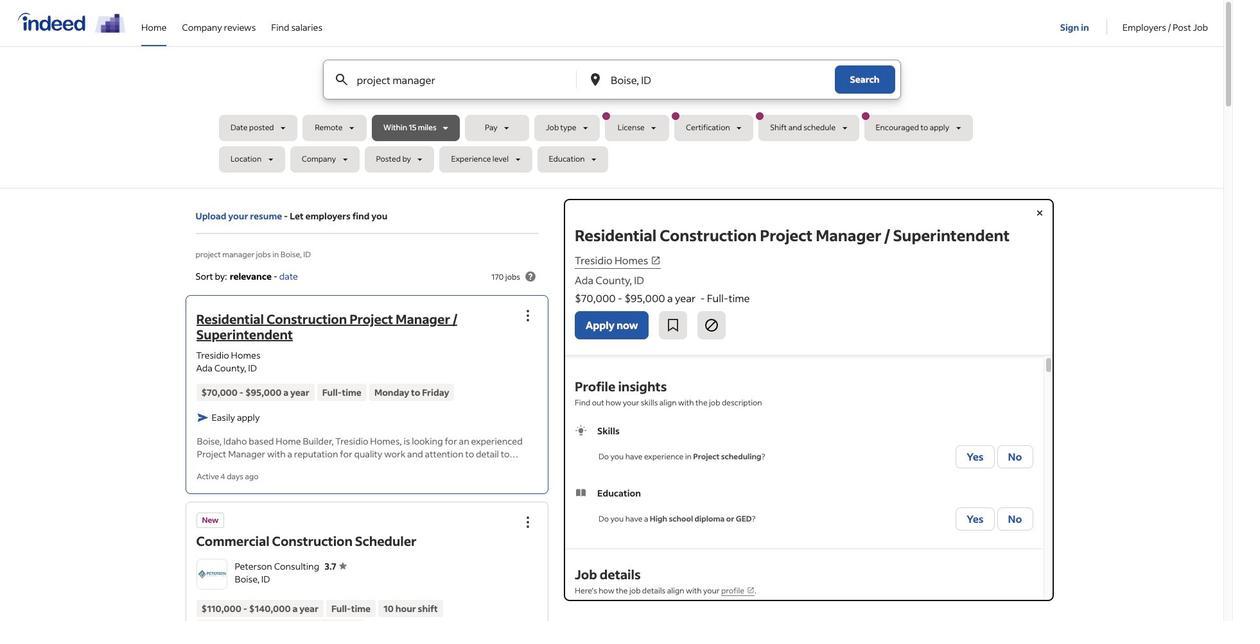 Task type: locate. For each thing, give the bounding box(es) containing it.
search: Job title, keywords, or company text field
[[354, 60, 555, 99]]

tresidio homes (opens in a new tab) image
[[651, 256, 661, 266]]

None search field
[[219, 60, 1004, 178]]

not interested image
[[704, 318, 720, 333]]

at indeed, we're committed to increasing representation of women at all levels of indeed's global workforce to at least 50% by 2030 image
[[95, 14, 126, 33]]

Edit location text field
[[608, 60, 809, 99]]



Task type: describe. For each thing, give the bounding box(es) containing it.
job actions for residential construction project manager / superintendent is collapsed image
[[520, 308, 536, 324]]

company logo image
[[197, 560, 226, 589]]

job preferences (opens in a new window) image
[[747, 587, 755, 595]]

close job details image
[[1032, 206, 1047, 221]]

help icon image
[[523, 269, 538, 285]]

job actions for commercial construction scheduler is collapsed image
[[520, 515, 536, 530]]

save this job image
[[666, 318, 681, 333]]

education group
[[575, 487, 1033, 534]]

skills group
[[575, 425, 1033, 471]]

3.7 out of five stars rating image
[[324, 560, 347, 573]]



Task type: vqa. For each thing, say whether or not it's contained in the screenshot.
3.8 out of five stars rating image
no



